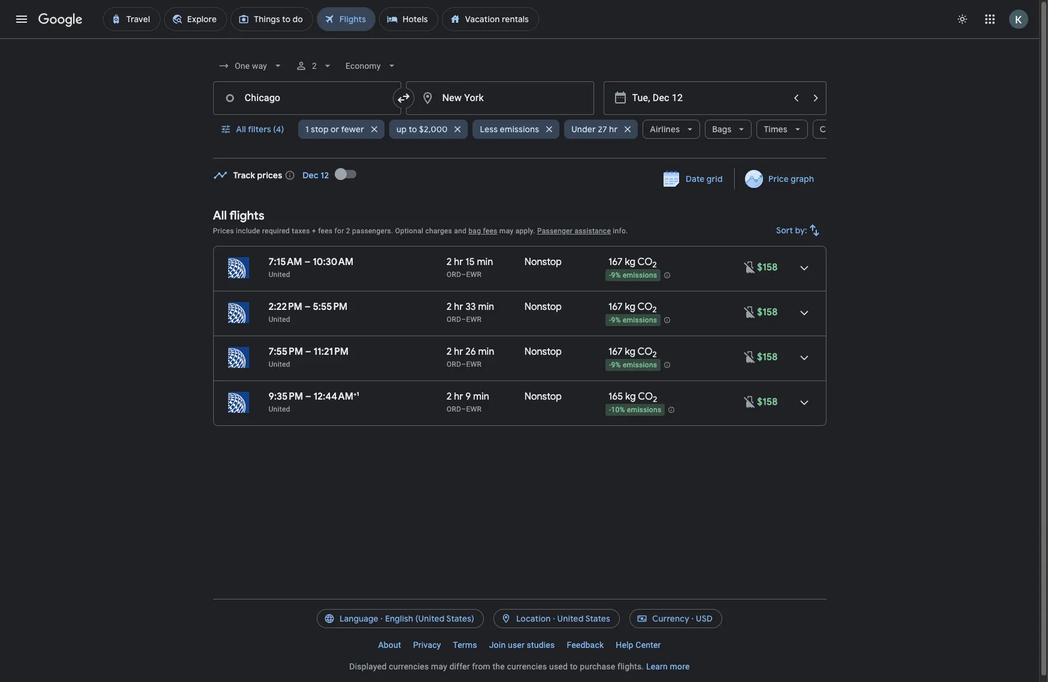 Task type: locate. For each thing, give the bounding box(es) containing it.
– inside 2 hr 15 min ord – ewr
[[461, 271, 466, 279]]

flights.
[[617, 662, 644, 672]]

2 vertical spatial 167
[[608, 346, 623, 358]]

this price for this flight doesn't include overhead bin access. if you need a carry-on bag, use the bags filter to update prices. image left the flight details. leaves o'hare international airport at 2:22 pm on tuesday, december 12 and arrives at newark liberty international airport at 5:55 pm on tuesday, december 12. image
[[743, 305, 757, 319]]

min right 9
[[473, 391, 489, 403]]

ord for 2 hr 9 min
[[447, 405, 461, 414]]

none search field containing all filters (4)
[[213, 52, 920, 159]]

3 9% from the top
[[611, 361, 621, 370]]

ord for 2 hr 26 min
[[447, 361, 461, 369]]

ord down total duration 2 hr 26 min. element
[[447, 361, 461, 369]]

flight details. leaves o'hare international airport at 9:35 pm on tuesday, december 12 and arrives at newark liberty international airport at 12:44 am on wednesday, december 13. image
[[790, 389, 818, 417]]

1 left stop
[[305, 124, 309, 135]]

english
[[385, 614, 413, 625]]

1 167 from the top
[[608, 256, 623, 268]]

center
[[636, 641, 661, 650]]

3 167 kg co 2 from the top
[[608, 346, 657, 360]]

4 nonstop from the top
[[525, 391, 562, 403]]

158 us dollars text field left flight details. leaves o'hare international airport at 7:55 pm on tuesday, december 12 and arrives at newark liberty international airport at 11:21 pm on tuesday, december 12. "image"
[[757, 352, 778, 364]]

graph
[[791, 174, 814, 184]]

learn more about tracked prices image
[[285, 170, 295, 181]]

-9% emissions for 2 hr 26 min
[[609, 361, 657, 370]]

$158 left flight details. leaves o'hare international airport at 7:55 pm on tuesday, december 12 and arrives at newark liberty international airport at 11:21 pm on tuesday, december 12. "image"
[[757, 352, 778, 364]]

united down "7:55 pm"
[[269, 361, 290, 369]]

flight details. leaves o'hare international airport at 7:55 pm on tuesday, december 12 and arrives at newark liberty international airport at 11:21 pm on tuesday, december 12. image
[[790, 344, 818, 372]]

min inside '2 hr 33 min ord – ewr'
[[478, 301, 494, 313]]

1 vertical spatial 9%
[[611, 316, 621, 325]]

all inside all flights main content
[[213, 208, 227, 223]]

loading results progress bar
[[0, 38, 1039, 41]]

fewer
[[341, 124, 364, 135]]

this price for this flight doesn't include overhead bin access. if you need a carry-on bag, use the bags filter to update prices. image left flight details. leaves o'hare international airport at 7:15 am on tuesday, december 12 and arrives at newark liberty international airport at 10:30 am on tuesday, december 12. image
[[743, 260, 757, 275]]

currencies down "join user studies" "link"
[[507, 662, 547, 672]]

prices include required taxes + fees for 2 passengers. optional charges and bag fees may apply. passenger assistance
[[213, 227, 611, 235]]

for
[[334, 227, 344, 235]]

None text field
[[406, 81, 594, 115]]

0 vertical spatial all
[[236, 124, 246, 135]]

0 vertical spatial 9%
[[611, 271, 621, 280]]

2 hr 26 min ord – ewr
[[447, 346, 494, 369]]

all left filters
[[236, 124, 246, 135]]

3 nonstop from the top
[[525, 346, 562, 358]]

leaves o'hare international airport at 7:55 pm on tuesday, december 12 and arrives at newark liberty international airport at 11:21 pm on tuesday, december 12. element
[[269, 346, 349, 358]]

1 nonstop flight. element from the top
[[525, 256, 562, 270]]

3 - from the top
[[609, 361, 611, 370]]

1 this price for this flight doesn't include overhead bin access. if you need a carry-on bag, use the bags filter to update prices. image from the top
[[743, 260, 757, 275]]

hr left 9
[[454, 391, 463, 403]]

ewr for 26
[[466, 361, 482, 369]]

nonstop flight. element for 2 hr 9 min
[[525, 391, 562, 405]]

167 kg co 2 for 2 hr 33 min
[[608, 301, 657, 315]]

min right 26
[[478, 346, 494, 358]]

this price for this flight doesn't include overhead bin access. if you need a carry-on bag, use the bags filter to update prices. image
[[743, 260, 757, 275], [743, 395, 757, 409]]

2 167 kg co 2 from the top
[[608, 301, 657, 315]]

9%
[[611, 271, 621, 280], [611, 316, 621, 325], [611, 361, 621, 370]]

ewr inside 2 hr 9 min ord – ewr
[[466, 405, 482, 414]]

– inside 2 hr 9 min ord – ewr
[[461, 405, 466, 414]]

158 us dollars text field for 2 hr 15 min
[[757, 262, 778, 274]]

2 inside 2 hr 15 min ord – ewr
[[447, 256, 452, 268]]

0 horizontal spatial to
[[409, 124, 417, 135]]

4 $158 from the top
[[757, 396, 778, 408]]

hr
[[609, 124, 618, 135], [454, 256, 463, 268], [454, 301, 463, 313], [454, 346, 463, 358], [454, 391, 463, 403]]

min for 2 hr 15 min
[[477, 256, 493, 268]]

9
[[465, 391, 471, 403]]

2 hr 9 min ord – ewr
[[447, 391, 489, 414]]

nonstop for 2 hr 15 min
[[525, 256, 562, 268]]

bag fees button
[[468, 227, 497, 235]]

sort by:
[[776, 225, 807, 236]]

hr for 2 hr 9 min
[[454, 391, 463, 403]]

1 horizontal spatial to
[[570, 662, 578, 672]]

1 vertical spatial 1
[[357, 390, 359, 398]]

0 vertical spatial this price for this flight doesn't include overhead bin access. if you need a carry-on bag, use the bags filter to update prices. image
[[743, 260, 757, 275]]

- for 2 hr 26 min
[[609, 361, 611, 370]]

4 ewr from the top
[[466, 405, 482, 414]]

-9% emissions
[[609, 271, 657, 280], [609, 316, 657, 325], [609, 361, 657, 370]]

none text field inside "search box"
[[406, 81, 594, 115]]

3 nonstop flight. element from the top
[[525, 346, 562, 360]]

10%
[[611, 406, 625, 415]]

None search field
[[213, 52, 920, 159]]

2 167 from the top
[[608, 301, 623, 313]]

4 - from the top
[[609, 406, 611, 415]]

2 - from the top
[[609, 316, 611, 325]]

0 horizontal spatial may
[[431, 662, 447, 672]]

158 us dollars text field left flight details. leaves o'hare international airport at 7:15 am on tuesday, december 12 and arrives at newark liberty international airport at 10:30 am on tuesday, december 12. image
[[757, 262, 778, 274]]

this price for this flight doesn't include overhead bin access. if you need a carry-on bag, use the bags filter to update prices. image for 167
[[743, 260, 757, 275]]

– right 9:35 pm
[[305, 391, 311, 403]]

158 us dollars text field for 2 hr 9 min
[[757, 396, 778, 408]]

2 ewr from the top
[[466, 316, 482, 324]]

None field
[[213, 55, 288, 77], [341, 55, 402, 77], [213, 55, 288, 77], [341, 55, 402, 77]]

date
[[685, 174, 704, 184]]

158 US dollars text field
[[757, 262, 778, 274], [757, 307, 778, 319], [757, 352, 778, 364], [757, 396, 778, 408]]

0 vertical spatial 1
[[305, 124, 309, 135]]

167 for 2 hr 26 min
[[608, 346, 623, 358]]

stop
[[311, 124, 329, 135]]

$158 left flight details. leaves o'hare international airport at 7:15 am on tuesday, december 12 and arrives at newark liberty international airport at 10:30 am on tuesday, december 12. image
[[757, 262, 778, 274]]

flights
[[229, 208, 264, 223]]

learn more link
[[646, 662, 690, 672]]

1 horizontal spatial currencies
[[507, 662, 547, 672]]

bag
[[468, 227, 481, 235]]

ord for 2 hr 33 min
[[447, 316, 461, 324]]

hr inside 2 hr 9 min ord – ewr
[[454, 391, 463, 403]]

9:35 pm – 12:44 am + 1
[[269, 390, 359, 403]]

track prices
[[233, 170, 282, 181]]

3 ewr from the top
[[466, 361, 482, 369]]

0 horizontal spatial +
[[312, 227, 316, 235]]

None text field
[[213, 81, 401, 115]]

min inside 2 hr 15 min ord – ewr
[[477, 256, 493, 268]]

1 horizontal spatial 1
[[357, 390, 359, 398]]

1 - from the top
[[609, 271, 611, 280]]

ord down 'total duration 2 hr 15 min.' element on the top of page
[[447, 271, 461, 279]]

co for 2 hr 33 min
[[638, 301, 652, 313]]

may left apply.
[[499, 227, 513, 235]]

flight details. leaves o'hare international airport at 2:22 pm on tuesday, december 12 and arrives at newark liberty international airport at 5:55 pm on tuesday, december 12. image
[[790, 299, 818, 328]]

grid
[[706, 174, 722, 184]]

$158 left flight details. leaves o'hare international airport at 9:35 pm on tuesday, december 12 and arrives at newark liberty international airport at 12:44 am on wednesday, december 13. icon
[[757, 396, 778, 408]]

0 vertical spatial to
[[409, 124, 417, 135]]

ord for 2 hr 15 min
[[447, 271, 461, 279]]

Departure time: 9:35 PM. text field
[[269, 391, 303, 403]]

– inside "7:55 pm – 11:21 pm united"
[[305, 346, 311, 358]]

– down the 33
[[461, 316, 466, 324]]

required
[[262, 227, 290, 235]]

united down 2:22 pm
[[269, 316, 290, 324]]

4 158 us dollars text field from the top
[[757, 396, 778, 408]]

nonstop flight. element for 2 hr 26 min
[[525, 346, 562, 360]]

ewr inside 2 hr 15 min ord – ewr
[[466, 271, 482, 279]]

to
[[409, 124, 417, 135], [570, 662, 578, 672]]

3 ord from the top
[[447, 361, 461, 369]]

1 ord from the top
[[447, 271, 461, 279]]

1 vertical spatial +
[[353, 390, 357, 398]]

2 button
[[291, 52, 339, 80]]

passengers.
[[352, 227, 393, 235]]

change appearance image
[[948, 5, 977, 34]]

passenger
[[537, 227, 573, 235]]

co inside 165 kg co 2
[[638, 391, 653, 403]]

privacy link
[[407, 636, 447, 655]]

less emissions button
[[473, 115, 559, 144]]

min for 2 hr 9 min
[[473, 391, 489, 403]]

2 158 us dollars text field from the top
[[757, 307, 778, 319]]

displayed
[[349, 662, 387, 672]]

3 -9% emissions from the top
[[609, 361, 657, 370]]

sort by: button
[[771, 216, 826, 245]]

0 vertical spatial this price for this flight doesn't include overhead bin access. if you need a carry-on bag, use the bags filter to update prices. image
[[743, 305, 757, 319]]

3 167 from the top
[[608, 346, 623, 358]]

0 vertical spatial may
[[499, 227, 513, 235]]

hr for 2 hr 15 min
[[454, 256, 463, 268]]

ord inside 2 hr 26 min ord – ewr
[[447, 361, 461, 369]]

hr inside 2 hr 15 min ord – ewr
[[454, 256, 463, 268]]

hr inside 2 hr 26 min ord – ewr
[[454, 346, 463, 358]]

– right departure time: 7:55 pm. text field
[[305, 346, 311, 358]]

ewr
[[466, 271, 482, 279], [466, 316, 482, 324], [466, 361, 482, 369], [466, 405, 482, 414]]

co for 2 hr 9 min
[[638, 391, 653, 403]]

158 us dollars text field for 2 hr 33 min
[[757, 307, 778, 319]]

and
[[454, 227, 467, 235]]

0 vertical spatial 167
[[608, 256, 623, 268]]

all
[[236, 124, 246, 135], [213, 208, 227, 223]]

– right 7:15 am text field
[[304, 256, 310, 268]]

to right used
[[570, 662, 578, 672]]

ewr inside '2 hr 33 min ord – ewr'
[[466, 316, 482, 324]]

studies
[[527, 641, 555, 650]]

4 nonstop flight. element from the top
[[525, 391, 562, 405]]

bags
[[712, 124, 731, 135]]

158 us dollars text field left flight details. leaves o'hare international airport at 9:35 pm on tuesday, december 12 and arrives at newark liberty international airport at 12:44 am on wednesday, december 13. icon
[[757, 396, 778, 408]]

2 vertical spatial 167 kg co 2
[[608, 346, 657, 360]]

under
[[571, 124, 596, 135]]

hr inside under 27 hr popup button
[[609, 124, 618, 135]]

2 inside 2 hr 26 min ord – ewr
[[447, 346, 452, 358]]

1 ewr from the top
[[466, 271, 482, 279]]

ewr down '15'
[[466, 271, 482, 279]]

min inside 2 hr 26 min ord – ewr
[[478, 346, 494, 358]]

(united
[[415, 614, 445, 625]]

this price for this flight doesn't include overhead bin access. if you need a carry-on bag, use the bags filter to update prices. image left flight details. leaves o'hare international airport at 9:35 pm on tuesday, december 12 and arrives at newark liberty international airport at 12:44 am on wednesday, december 13. icon
[[743, 395, 757, 409]]

0 horizontal spatial 1
[[305, 124, 309, 135]]

united inside 7:15 am – 10:30 am united
[[269, 271, 290, 279]]

2 fees from the left
[[483, 227, 497, 235]]

emissions for 2 hr 26 min
[[623, 361, 657, 370]]

ord inside '2 hr 33 min ord – ewr'
[[447, 316, 461, 324]]

fees right bag
[[483, 227, 497, 235]]

ord inside 2 hr 9 min ord – ewr
[[447, 405, 461, 414]]

5:55 pm
[[313, 301, 348, 313]]

1 vertical spatial 167 kg co 2
[[608, 301, 657, 315]]

1 horizontal spatial fees
[[483, 227, 497, 235]]

1 $158 from the top
[[757, 262, 778, 274]]

fees left for
[[318, 227, 333, 235]]

0 horizontal spatial currencies
[[389, 662, 429, 672]]

1 horizontal spatial all
[[236, 124, 246, 135]]

nonstop for 2 hr 26 min
[[525, 346, 562, 358]]

1 vertical spatial this price for this flight doesn't include overhead bin access. if you need a carry-on bag, use the bags filter to update prices. image
[[743, 395, 757, 409]]

ord inside 2 hr 15 min ord – ewr
[[447, 271, 461, 279]]

emissions
[[500, 124, 539, 135], [623, 271, 657, 280], [623, 316, 657, 325], [623, 361, 657, 370], [627, 406, 661, 415]]

2 this price for this flight doesn't include overhead bin access. if you need a carry-on bag, use the bags filter to update prices. image from the top
[[743, 395, 757, 409]]

2 ord from the top
[[447, 316, 461, 324]]

times
[[764, 124, 787, 135]]

min inside 2 hr 9 min ord – ewr
[[473, 391, 489, 403]]

purchase
[[580, 662, 615, 672]]

3 $158 from the top
[[757, 352, 778, 364]]

1 horizontal spatial may
[[499, 227, 513, 235]]

states)
[[446, 614, 474, 625]]

1 this price for this flight doesn't include overhead bin access. if you need a carry-on bag, use the bags filter to update prices. image from the top
[[743, 305, 757, 319]]

united down the 7:15 am
[[269, 271, 290, 279]]

ewr down 26
[[466, 361, 482, 369]]

167 for 2 hr 33 min
[[608, 301, 623, 313]]

– down 26
[[461, 361, 466, 369]]

1 vertical spatial may
[[431, 662, 447, 672]]

privacy
[[413, 641, 441, 650]]

2 vertical spatial 9%
[[611, 361, 621, 370]]

this price for this flight doesn't include overhead bin access. if you need a carry-on bag, use the bags filter to update prices. image for 2 hr 33 min
[[743, 305, 757, 319]]

ewr down the 33
[[466, 316, 482, 324]]

2 $158 from the top
[[757, 307, 778, 319]]

ewr for 33
[[466, 316, 482, 324]]

connecting airports
[[820, 124, 900, 135]]

- for 2 hr 33 min
[[609, 316, 611, 325]]

to right up
[[409, 124, 417, 135]]

united inside "7:55 pm – 11:21 pm united"
[[269, 361, 290, 369]]

this price for this flight doesn't include overhead bin access. if you need a carry-on bag, use the bags filter to update prices. image for 2 hr 26 min
[[743, 350, 757, 364]]

9% for 2 hr 33 min
[[611, 316, 621, 325]]

this price for this flight doesn't include overhead bin access. if you need a carry-on bag, use the bags filter to update prices. image left flight details. leaves o'hare international airport at 7:55 pm on tuesday, december 12 and arrives at newark liberty international airport at 11:21 pm on tuesday, december 12. "image"
[[743, 350, 757, 364]]

join
[[489, 641, 506, 650]]

united inside 2:22 pm – 5:55 pm united
[[269, 316, 290, 324]]

ord down total duration 2 hr 33 min. element
[[447, 316, 461, 324]]

1 vertical spatial this price for this flight doesn't include overhead bin access. if you need a carry-on bag, use the bags filter to update prices. image
[[743, 350, 757, 364]]

167
[[608, 256, 623, 268], [608, 301, 623, 313], [608, 346, 623, 358]]

hr inside '2 hr 33 min ord – ewr'
[[454, 301, 463, 313]]

hr left 26
[[454, 346, 463, 358]]

kg for 2 hr 9 min
[[625, 391, 636, 403]]

from
[[472, 662, 490, 672]]

167 for 2 hr 15 min
[[608, 256, 623, 268]]

- for 2 hr 15 min
[[609, 271, 611, 280]]

7:15 am
[[269, 256, 302, 268]]

charges
[[425, 227, 452, 235]]

united
[[269, 271, 290, 279], [269, 316, 290, 324], [269, 361, 290, 369], [269, 405, 290, 414], [557, 614, 584, 625]]

1 vertical spatial to
[[570, 662, 578, 672]]

all filters (4) button
[[213, 115, 293, 144]]

may left differ
[[431, 662, 447, 672]]

0 vertical spatial 167 kg co 2
[[608, 256, 657, 270]]

min right the 33
[[478, 301, 494, 313]]

currencies down privacy
[[389, 662, 429, 672]]

(4)
[[273, 124, 284, 135]]

Arrival time: 5:55 PM. text field
[[313, 301, 348, 313]]

1 horizontal spatial +
[[353, 390, 357, 398]]

0 vertical spatial -9% emissions
[[609, 271, 657, 280]]

0 horizontal spatial fees
[[318, 227, 333, 235]]

to inside popup button
[[409, 124, 417, 135]]

states
[[585, 614, 610, 625]]

min right '15'
[[477, 256, 493, 268]]

167 kg co 2 for 2 hr 26 min
[[608, 346, 657, 360]]

kg for 2 hr 15 min
[[625, 256, 635, 268]]

–
[[304, 256, 310, 268], [461, 271, 466, 279], [305, 301, 311, 313], [461, 316, 466, 324], [305, 346, 311, 358], [461, 361, 466, 369], [305, 391, 311, 403], [461, 405, 466, 414]]

– down 9
[[461, 405, 466, 414]]

0 horizontal spatial all
[[213, 208, 227, 223]]

this price for this flight doesn't include overhead bin access. if you need a carry-on bag, use the bags filter to update prices. image
[[743, 305, 757, 319], [743, 350, 757, 364]]

ord down total duration 2 hr 9 min. element
[[447, 405, 461, 414]]

ewr down 9
[[466, 405, 482, 414]]

1 -9% emissions from the top
[[609, 271, 657, 280]]

all inside all filters (4) button
[[236, 124, 246, 135]]

all up prices
[[213, 208, 227, 223]]

$158 for 2 hr 26 min
[[757, 352, 778, 364]]

2 vertical spatial -9% emissions
[[609, 361, 657, 370]]

up to $2,000
[[396, 124, 448, 135]]

1 right 12:44 am
[[357, 390, 359, 398]]

3 158 us dollars text field from the top
[[757, 352, 778, 364]]

1 vertical spatial all
[[213, 208, 227, 223]]

kg for 2 hr 26 min
[[625, 346, 635, 358]]

may inside all flights main content
[[499, 227, 513, 235]]

1 167 kg co 2 from the top
[[608, 256, 657, 270]]

learn
[[646, 662, 668, 672]]

2 nonstop from the top
[[525, 301, 562, 313]]

nonstop flight. element
[[525, 256, 562, 270], [525, 301, 562, 315], [525, 346, 562, 360], [525, 391, 562, 405]]

used
[[549, 662, 568, 672]]

2 9% from the top
[[611, 316, 621, 325]]

2 -9% emissions from the top
[[609, 316, 657, 325]]

Departure time: 7:15 AM. text field
[[269, 256, 302, 268]]

all filters (4)
[[236, 124, 284, 135]]

– down '15'
[[461, 271, 466, 279]]

4 ord from the top
[[447, 405, 461, 414]]

ewr inside 2 hr 26 min ord – ewr
[[466, 361, 482, 369]]

2 nonstop flight. element from the top
[[525, 301, 562, 315]]

hr left the 33
[[454, 301, 463, 313]]

ord
[[447, 271, 461, 279], [447, 316, 461, 324], [447, 361, 461, 369], [447, 405, 461, 414]]

kg inside 165 kg co 2
[[625, 391, 636, 403]]

1 158 us dollars text field from the top
[[757, 262, 778, 274]]

leaves o'hare international airport at 9:35 pm on tuesday, december 12 and arrives at newark liberty international airport at 12:44 am on wednesday, december 13. element
[[269, 390, 359, 403]]

2 this price for this flight doesn't include overhead bin access. if you need a carry-on bag, use the bags filter to update prices. image from the top
[[743, 350, 757, 364]]

– right 2:22 pm
[[305, 301, 311, 313]]

find the best price region
[[213, 160, 826, 199]]

co
[[638, 256, 652, 268], [638, 301, 652, 313], [638, 346, 652, 358], [638, 391, 653, 403]]

kg
[[625, 256, 635, 268], [625, 301, 635, 313], [625, 346, 635, 358], [625, 391, 636, 403]]

1 nonstop from the top
[[525, 256, 562, 268]]

1 vertical spatial -9% emissions
[[609, 316, 657, 325]]

1 9% from the top
[[611, 271, 621, 280]]

– inside 2 hr 26 min ord – ewr
[[461, 361, 466, 369]]

165 kg co 2
[[608, 391, 657, 405]]

connecting
[[820, 124, 866, 135]]

hr left '15'
[[454, 256, 463, 268]]

hr right 27
[[609, 124, 618, 135]]

times button
[[757, 115, 808, 144]]

-10% emissions
[[609, 406, 661, 415]]

1 vertical spatial 167
[[608, 301, 623, 313]]

$158 left the flight details. leaves o'hare international airport at 2:22 pm on tuesday, december 12 and arrives at newark liberty international airport at 5:55 pm on tuesday, december 12. image
[[757, 307, 778, 319]]

differ
[[449, 662, 470, 672]]

158 us dollars text field left the flight details. leaves o'hare international airport at 2:22 pm on tuesday, december 12 and arrives at newark liberty international airport at 5:55 pm on tuesday, december 12. image
[[757, 307, 778, 319]]

ewr for 9
[[466, 405, 482, 414]]

$158
[[757, 262, 778, 274], [757, 307, 778, 319], [757, 352, 778, 364], [757, 396, 778, 408]]



Task type: vqa. For each thing, say whether or not it's contained in the screenshot.
third Nonstop flight. element from the top
yes



Task type: describe. For each thing, give the bounding box(es) containing it.
sort
[[776, 225, 793, 236]]

2:22 pm
[[269, 301, 302, 313]]

min for 2 hr 33 min
[[478, 301, 494, 313]]

united left states
[[557, 614, 584, 625]]

– inside 7:15 am – 10:30 am united
[[304, 256, 310, 268]]

taxes
[[292, 227, 310, 235]]

emissions inside popup button
[[500, 124, 539, 135]]

167 kg co 2 for 2 hr 15 min
[[608, 256, 657, 270]]

all for all filters (4)
[[236, 124, 246, 135]]

2 inside 2 hr 9 min ord – ewr
[[447, 391, 452, 403]]

all flights main content
[[213, 160, 826, 436]]

terms
[[453, 641, 477, 650]]

join user studies
[[489, 641, 555, 650]]

Arrival time: 10:30 AM. text field
[[313, 256, 353, 268]]

apply.
[[515, 227, 535, 235]]

connecting airports button
[[813, 115, 920, 144]]

7:15 am – 10:30 am united
[[269, 256, 353, 279]]

2 hr 15 min ord – ewr
[[447, 256, 493, 279]]

under 27 hr
[[571, 124, 618, 135]]

-9% emissions for 2 hr 33 min
[[609, 316, 657, 325]]

hr for 2 hr 26 min
[[454, 346, 463, 358]]

emissions for 2 hr 33 min
[[623, 316, 657, 325]]

10:30 am
[[313, 256, 353, 268]]

-9% emissions for 2 hr 15 min
[[609, 271, 657, 280]]

27
[[598, 124, 607, 135]]

include
[[236, 227, 260, 235]]

2 currencies from the left
[[507, 662, 547, 672]]

passenger assistance button
[[537, 227, 611, 235]]

airlines
[[650, 124, 680, 135]]

total duration 2 hr 33 min. element
[[447, 301, 525, 315]]

united for 2:22 pm
[[269, 316, 290, 324]]

up to $2,000 button
[[389, 115, 468, 144]]

the
[[493, 662, 505, 672]]

dec 12
[[303, 170, 329, 181]]

date grid
[[685, 174, 722, 184]]

1 stop or fewer
[[305, 124, 364, 135]]

emissions for 2 hr 9 min
[[627, 406, 661, 415]]

total duration 2 hr 9 min. element
[[447, 391, 525, 405]]

up
[[396, 124, 407, 135]]

15
[[465, 256, 475, 268]]

leaves o'hare international airport at 7:15 am on tuesday, december 12 and arrives at newark liberty international airport at 10:30 am on tuesday, december 12. element
[[269, 256, 353, 268]]

less emissions
[[480, 124, 539, 135]]

airlines button
[[643, 115, 700, 144]]

Arrival time: 11:21 PM. text field
[[314, 346, 349, 358]]

total duration 2 hr 15 min. element
[[447, 256, 525, 270]]

this price for this flight doesn't include overhead bin access. if you need a carry-on bag, use the bags filter to update prices. image for 165
[[743, 395, 757, 409]]

flight details. leaves o'hare international airport at 7:15 am on tuesday, december 12 and arrives at newark liberty international airport at 10:30 am on tuesday, december 12. image
[[790, 254, 818, 283]]

9% for 2 hr 26 min
[[611, 361, 621, 370]]

feedback link
[[561, 636, 610, 655]]

7:55 pm – 11:21 pm united
[[269, 346, 349, 369]]

165
[[608, 391, 623, 403]]

united states
[[557, 614, 610, 625]]

all flights
[[213, 208, 264, 223]]

track
[[233, 170, 255, 181]]

dec
[[303, 170, 319, 181]]

less
[[480, 124, 498, 135]]

united for 7:55 pm
[[269, 361, 290, 369]]

nonstop for 2 hr 9 min
[[525, 391, 562, 403]]

33
[[465, 301, 476, 313]]

kg for 2 hr 33 min
[[625, 301, 635, 313]]

$158 for 2 hr 15 min
[[757, 262, 778, 274]]

2 hr 33 min ord – ewr
[[447, 301, 494, 324]]

- for 2 hr 9 min
[[609, 406, 611, 415]]

2 inside '2 hr 33 min ord – ewr'
[[447, 301, 452, 313]]

by:
[[795, 225, 807, 236]]

displayed currencies may differ from the currencies used to purchase flights. learn more
[[349, 662, 690, 672]]

– inside 9:35 pm – 12:44 am + 1
[[305, 391, 311, 403]]

12
[[321, 170, 329, 181]]

under 27 hr button
[[564, 115, 638, 144]]

optional
[[395, 227, 423, 235]]

usd
[[696, 614, 713, 625]]

158 us dollars text field for 2 hr 26 min
[[757, 352, 778, 364]]

– inside '2 hr 33 min ord – ewr'
[[461, 316, 466, 324]]

language
[[339, 614, 378, 625]]

nonstop flight. element for 2 hr 15 min
[[525, 256, 562, 270]]

1 stop or fewer button
[[298, 115, 384, 144]]

swap origin and destination. image
[[396, 91, 411, 105]]

main menu image
[[14, 12, 29, 26]]

help center link
[[610, 636, 667, 655]]

2 inside 165 kg co 2
[[653, 395, 657, 405]]

$2,000
[[419, 124, 448, 135]]

2 inside 'popup button'
[[312, 61, 317, 71]]

11:21 pm
[[314, 346, 349, 358]]

help center
[[616, 641, 661, 650]]

1 currencies from the left
[[389, 662, 429, 672]]

terms link
[[447, 636, 483, 655]]

united down departure time: 9:35 pm. text field
[[269, 405, 290, 414]]

nonstop for 2 hr 33 min
[[525, 301, 562, 313]]

$158 for 2 hr 9 min
[[757, 396, 778, 408]]

9:35 pm
[[269, 391, 303, 403]]

$158 for 2 hr 33 min
[[757, 307, 778, 319]]

emissions for 2 hr 15 min
[[623, 271, 657, 280]]

min for 2 hr 26 min
[[478, 346, 494, 358]]

0 vertical spatial +
[[312, 227, 316, 235]]

or
[[331, 124, 339, 135]]

date grid button
[[654, 168, 732, 190]]

+ inside 9:35 pm – 12:44 am + 1
[[353, 390, 357, 398]]

Departure time: 2:22 PM. text field
[[269, 301, 302, 313]]

bags button
[[705, 115, 752, 144]]

help
[[616, 641, 633, 650]]

– inside 2:22 pm – 5:55 pm united
[[305, 301, 311, 313]]

Arrival time: 12:44 AM on  Wednesday, December 13. text field
[[314, 390, 359, 403]]

total duration 2 hr 26 min. element
[[447, 346, 525, 360]]

united for 7:15 am
[[269, 271, 290, 279]]

1 inside "popup button"
[[305, 124, 309, 135]]

7:55 pm
[[269, 346, 303, 358]]

airports
[[868, 124, 900, 135]]

leaves o'hare international airport at 2:22 pm on tuesday, december 12 and arrives at newark liberty international airport at 5:55 pm on tuesday, december 12. element
[[269, 301, 348, 313]]

Departure time: 7:55 PM. text field
[[269, 346, 303, 358]]

price graph button
[[737, 168, 824, 190]]

9% for 2 hr 15 min
[[611, 271, 621, 280]]

1 inside 9:35 pm – 12:44 am + 1
[[357, 390, 359, 398]]

co for 2 hr 26 min
[[638, 346, 652, 358]]

join user studies link
[[483, 636, 561, 655]]

prices
[[213, 227, 234, 235]]

1 fees from the left
[[318, 227, 333, 235]]

about link
[[372, 636, 407, 655]]

about
[[378, 641, 401, 650]]

Departure text field
[[632, 82, 785, 114]]

feedback
[[567, 641, 604, 650]]

more
[[670, 662, 690, 672]]

nonstop flight. element for 2 hr 33 min
[[525, 301, 562, 315]]

all for all flights
[[213, 208, 227, 223]]

hr for 2 hr 33 min
[[454, 301, 463, 313]]

ewr for 15
[[466, 271, 482, 279]]

assistance
[[575, 227, 611, 235]]

english (united states)
[[385, 614, 474, 625]]

co for 2 hr 15 min
[[638, 256, 652, 268]]

filters
[[248, 124, 271, 135]]

12:44 am
[[314, 391, 353, 403]]

2:22 pm – 5:55 pm united
[[269, 301, 348, 324]]



